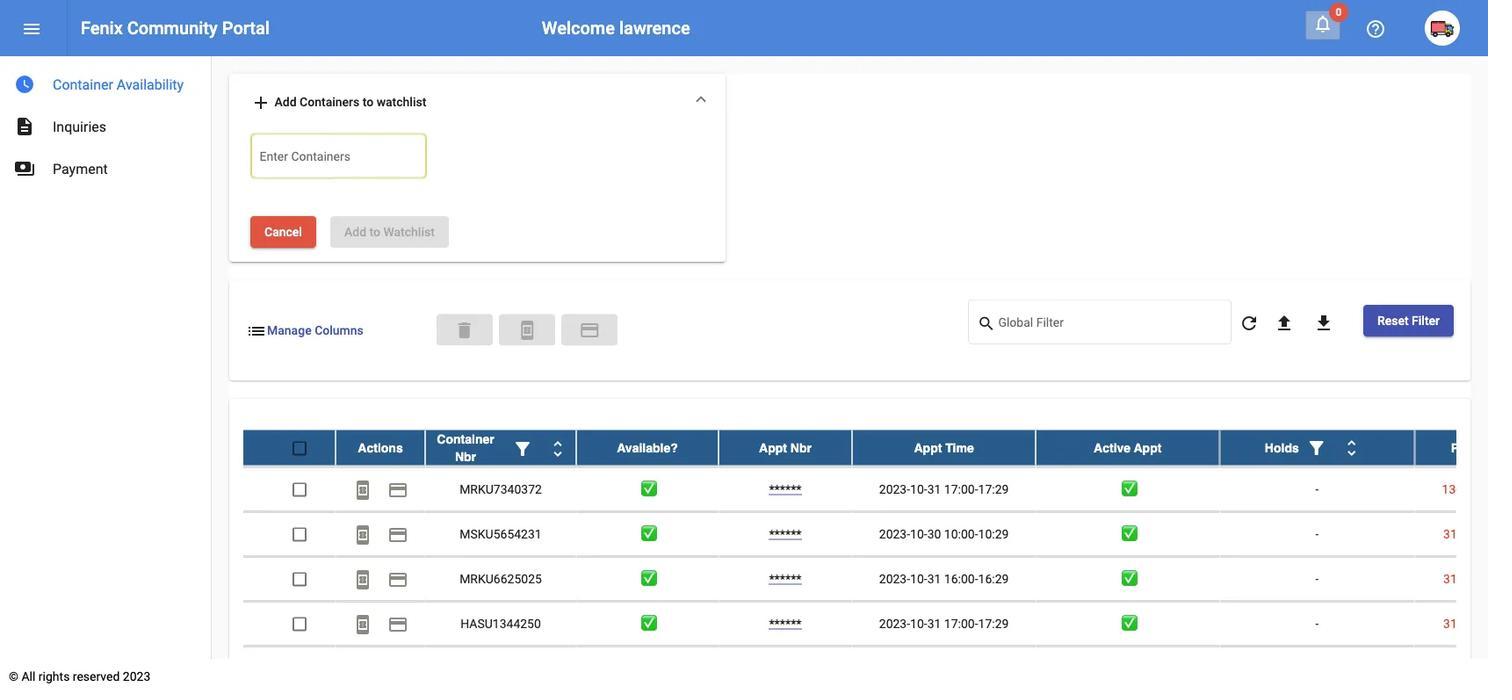 Task type: locate. For each thing, give the bounding box(es) containing it.
no color image inside menu button
[[21, 18, 42, 39]]

no color image containing description
[[14, 116, 35, 137]]

31-oct-2 for 09:29
[[1443, 437, 1488, 451]]

unfold_more button right holds filter_alt
[[1334, 430, 1369, 465]]

all
[[21, 669, 35, 683]]

row
[[242, 422, 1488, 467], [242, 430, 1488, 466], [242, 467, 1488, 512], [242, 512, 1488, 556], [242, 556, 1488, 601], [242, 601, 1488, 646], [242, 646, 1488, 691]]

1 2023-10-31 17:00-17:29 from the top
[[879, 481, 1009, 496]]

cancel
[[264, 224, 302, 239]]

30
[[927, 437, 941, 451], [927, 526, 941, 541]]

2023- left 10:00-
[[879, 526, 910, 541]]

no color image containing file_download
[[1313, 312, 1334, 333]]

holds
[[1265, 440, 1299, 455]]

2 for msku4495860
[[1483, 437, 1488, 451]]

notifications_none
[[1312, 13, 1334, 34]]

filter_alt button for container nbr
[[505, 430, 540, 465]]

oct- for 17:29
[[1461, 616, 1483, 630]]

no color image inside "book_online" button
[[352, 613, 373, 634]]

description
[[14, 116, 35, 137]]

31-
[[1443, 437, 1461, 451], [1443, 526, 1461, 541], [1443, 571, 1461, 585], [1443, 616, 1461, 630]]

no color image containing search
[[977, 313, 998, 334]]

2 row from the top
[[242, 430, 1488, 466]]

****** for mrku7340372
[[769, 481, 802, 496]]

10- left time
[[910, 437, 927, 451]]

4 31-oct-2 from the top
[[1443, 616, 1488, 630]]

no color image containing filter_alt
[[1306, 438, 1327, 459]]

17:00- down time
[[944, 481, 978, 496]]

1 horizontal spatial container
[[437, 432, 494, 446]]

10- left 16:00-
[[910, 571, 927, 585]]

7 row from the top
[[242, 646, 1488, 691]]

1 horizontal spatial unfold_more
[[1341, 438, 1362, 459]]

31-oct-2
[[1443, 437, 1488, 451], [1443, 526, 1488, 541], [1443, 571, 1488, 585], [1443, 616, 1488, 630]]

10:00-
[[944, 526, 978, 541]]

2 for mrku6625025
[[1483, 571, 1488, 585]]

unfold_more button up the mrku7340372
[[540, 430, 575, 465]]

2023-10-30 09:00-09:29
[[879, 437, 1009, 451]]

unfold_more button for holds
[[1334, 430, 1369, 465]]

✅
[[641, 437, 654, 451], [1122, 437, 1134, 451], [641, 481, 654, 496], [1122, 481, 1134, 496], [641, 526, 654, 541], [1122, 526, 1134, 541], [641, 571, 654, 585], [1122, 571, 1134, 585], [641, 616, 654, 630], [1122, 616, 1134, 630]]

17:29
[[978, 481, 1009, 496], [978, 616, 1009, 630]]

5 ****** from the top
[[769, 616, 802, 630]]

no color image containing help_outline
[[1365, 18, 1386, 39]]

holds filter_alt
[[1265, 438, 1327, 459]]

manage
[[267, 323, 312, 338]]

2 unfold_more from the left
[[1341, 438, 1362, 459]]

msku4495860
[[460, 437, 542, 451]]

payment button for mrku6625025
[[380, 561, 416, 596]]

0 horizontal spatial add
[[275, 94, 297, 109]]

nbr inside column header
[[790, 440, 812, 455]]

3 oct- from the top
[[1461, 571, 1483, 585]]

to inside add add containers to watchlist
[[363, 94, 373, 109]]

1 2023- from the top
[[879, 437, 910, 451]]

17:00- down 16:00-
[[944, 616, 978, 630]]

10-
[[910, 437, 927, 451], [910, 481, 927, 496], [910, 526, 927, 541], [910, 571, 927, 585], [910, 616, 927, 630]]

1 horizontal spatial unfold_more button
[[1334, 430, 1369, 465]]

17:29 down the 09:29
[[978, 481, 1009, 496]]

grid
[[242, 422, 1488, 694]]

5 - from the top
[[1315, 616, 1319, 630]]

10- for msku4495860
[[910, 437, 927, 451]]

no color image inside 'notifications_none' 'popup button'
[[1312, 13, 1334, 34]]

2023- down appt time column header at bottom right
[[879, 481, 910, 496]]

file_download button
[[1306, 305, 1341, 340]]

1 vertical spatial 30
[[927, 526, 941, 541]]

2 column header from the left
[[1220, 430, 1415, 465]]

0 horizontal spatial filter_alt button
[[505, 430, 540, 465]]

book_online button for msku5654231
[[345, 516, 380, 551]]

31 down 2023-10-31 16:00-16:29
[[927, 616, 941, 630]]

hasu1344250
[[460, 616, 541, 630]]

1 horizontal spatial column header
[[1220, 430, 1415, 465]]

2023- for hasu1344250
[[879, 616, 910, 630]]

****** link for mrku7340372
[[769, 481, 802, 496]]

31 left 16:00-
[[927, 571, 941, 585]]

0 horizontal spatial container
[[53, 76, 113, 93]]

31
[[927, 481, 941, 496], [927, 571, 941, 585], [927, 616, 941, 630]]

17:00-
[[944, 481, 978, 496], [944, 616, 978, 630]]

17:29 for 13-nov-2
[[978, 481, 1009, 496]]

4 ****** link from the top
[[769, 571, 802, 585]]

2 unfold_more button from the left
[[1334, 430, 1369, 465]]

book_online for msku4495860
[[352, 434, 373, 455]]

1 10- from the top
[[910, 437, 927, 451]]

appt nbr
[[759, 440, 812, 455]]

port lf column header
[[1415, 430, 1488, 465]]

4 ****** from the top
[[769, 571, 802, 585]]

1 30 from the top
[[927, 437, 941, 451]]

oct-
[[1461, 437, 1483, 451], [1461, 526, 1483, 541], [1461, 571, 1483, 585], [1461, 616, 1483, 630]]

0 vertical spatial 31
[[927, 481, 941, 496]]

2023- left 16:00-
[[879, 571, 910, 585]]

4 31- from the top
[[1443, 616, 1461, 630]]

****** for hasu1344250
[[769, 616, 802, 630]]

****** link for mrku6625025
[[769, 571, 802, 585]]

book_online button for mrku7340372
[[345, 471, 380, 506]]

navigation
[[0, 56, 211, 190]]

filter_alt inside popup button
[[512, 438, 533, 459]]

2023-10-31 17:00-17:29
[[879, 481, 1009, 496], [879, 616, 1009, 630]]

1 31-oct-2 from the top
[[1443, 437, 1488, 451]]

book_online for hasu1344250
[[352, 613, 373, 634]]

payment
[[579, 320, 600, 341], [387, 434, 409, 455], [387, 479, 409, 500], [387, 524, 409, 545], [387, 569, 409, 590], [387, 613, 409, 634]]

0 horizontal spatial filter_alt
[[512, 438, 533, 459]]

nbr for appt nbr
[[790, 440, 812, 455]]

2 oct- from the top
[[1461, 526, 1483, 541]]

3 31 from the top
[[927, 616, 941, 630]]

4 oct- from the top
[[1461, 616, 1483, 630]]

16:29
[[978, 571, 1009, 585]]

1 unfold_more from the left
[[547, 438, 568, 459]]

13-
[[1442, 481, 1459, 496]]

no color image inside help_outline popup button
[[1365, 18, 1386, 39]]

0 vertical spatial container
[[53, 76, 113, 93]]

add right add
[[275, 94, 297, 109]]

book_online for msku5654231
[[352, 524, 373, 545]]

1 vertical spatial add
[[344, 224, 366, 239]]

column header
[[425, 430, 576, 465], [1220, 430, 1415, 465]]

3 - from the top
[[1315, 526, 1319, 541]]

2 vertical spatial 31
[[927, 616, 941, 630]]

2 2023-10-31 17:00-17:29 from the top
[[879, 616, 1009, 630]]

1 vertical spatial container
[[437, 432, 494, 446]]

0 vertical spatial 17:00-
[[944, 481, 978, 496]]

3 row from the top
[[242, 467, 1488, 512]]

1 - from the top
[[1315, 437, 1319, 451]]

30 left 10:00-
[[927, 526, 941, 541]]

add left watchlist
[[344, 224, 366, 239]]

payment
[[53, 160, 108, 177]]

container inside row
[[437, 432, 494, 446]]

17:29 down 16:29
[[978, 616, 1009, 630]]

filter_alt up the mrku7340372
[[512, 438, 533, 459]]

filter_alt button for holds
[[1299, 430, 1334, 465]]

no color image containing file_upload
[[1274, 312, 1295, 333]]

2023-10-31 17:00-17:29 down 2023-10-31 16:00-16:29
[[879, 616, 1009, 630]]

payment button
[[561, 314, 617, 346], [380, 426, 416, 462], [380, 471, 416, 506], [380, 516, 416, 551], [380, 561, 416, 596], [380, 606, 416, 641]]

no color image
[[1365, 18, 1386, 39], [14, 116, 35, 137], [1313, 312, 1334, 333], [977, 313, 998, 334], [516, 320, 538, 341], [579, 320, 600, 341], [387, 434, 409, 455], [1306, 438, 1327, 459], [387, 479, 409, 500], [387, 569, 409, 590], [352, 613, 373, 634]]

1 horizontal spatial filter_alt
[[1306, 438, 1327, 459]]

nov-
[[1459, 481, 1484, 496]]

actions column header
[[336, 430, 425, 465]]

0 vertical spatial add
[[275, 94, 297, 109]]

nbr
[[790, 440, 812, 455], [455, 449, 476, 463]]

2023-10-30 10:00-10:29
[[879, 526, 1009, 541]]

active appt
[[1094, 440, 1162, 455]]

add
[[275, 94, 297, 109], [344, 224, 366, 239]]

oct- for 16:29
[[1461, 571, 1483, 585]]

6 cell from the left
[[852, 646, 1036, 690]]

2 horizontal spatial appt
[[1134, 440, 1162, 455]]

31 for mrku7340372
[[927, 481, 941, 496]]

****** link for msku4495860
[[769, 437, 802, 451]]

10- left 10:00-
[[910, 526, 927, 541]]

4 - from the top
[[1315, 571, 1319, 585]]

port
[[1451, 440, 1476, 455]]

payment for mrku7340372
[[387, 479, 409, 500]]

1 ****** link from the top
[[769, 437, 802, 451]]

31- for 2023-10-30 10:00-10:29
[[1443, 526, 1461, 541]]

refresh
[[1239, 312, 1260, 333]]

no color image containing list
[[246, 320, 267, 341]]

5 2023- from the top
[[879, 616, 910, 630]]

2 filter_alt from the left
[[1306, 438, 1327, 459]]

0 horizontal spatial unfold_more
[[547, 438, 568, 459]]

welcome
[[542, 18, 615, 38]]

time
[[945, 440, 974, 455]]

2023-10-31 17:00-17:29 down appt time column header at bottom right
[[879, 481, 1009, 496]]

0 horizontal spatial unfold_more button
[[540, 430, 575, 465]]

no color image
[[1312, 13, 1334, 34], [21, 18, 42, 39], [14, 74, 35, 95], [250, 92, 271, 113], [14, 158, 35, 179], [1239, 312, 1260, 333], [1274, 312, 1295, 333], [246, 320, 267, 341], [352, 434, 373, 455], [512, 438, 533, 459], [547, 438, 568, 459], [1341, 438, 1362, 459], [352, 479, 373, 500], [352, 524, 373, 545], [387, 524, 409, 545], [352, 569, 373, 590], [387, 613, 409, 634]]

to
[[363, 94, 373, 109], [369, 224, 380, 239]]

31-oct-2 for 16:29
[[1443, 571, 1488, 585]]

container up inquiries in the left of the page
[[53, 76, 113, 93]]

filter_alt button
[[505, 430, 540, 465], [1299, 430, 1334, 465]]

filter_alt right holds
[[1306, 438, 1327, 459]]

1 horizontal spatial filter_alt button
[[1299, 430, 1334, 465]]

reset filter
[[1377, 313, 1440, 328]]

1 31- from the top
[[1443, 437, 1461, 451]]

2 ****** from the top
[[769, 481, 802, 496]]

******
[[769, 437, 802, 451], [769, 481, 802, 496], [769, 526, 802, 541], [769, 571, 802, 585], [769, 616, 802, 630]]

4 row from the top
[[242, 512, 1488, 556]]

unfold_more button
[[540, 430, 575, 465], [1334, 430, 1369, 465]]

2
[[1483, 437, 1488, 451], [1484, 481, 1488, 496], [1483, 526, 1488, 541], [1483, 571, 1488, 585], [1483, 616, 1488, 630]]

7 cell from the left
[[1036, 646, 1220, 690]]

****** for mrku6625025
[[769, 571, 802, 585]]

2 10- from the top
[[910, 481, 927, 496]]

help_outline button
[[1358, 11, 1393, 46]]

1 vertical spatial 17:29
[[978, 616, 1009, 630]]

filter_alt
[[512, 438, 533, 459], [1306, 438, 1327, 459]]

0 horizontal spatial nbr
[[455, 449, 476, 463]]

no color image containing notifications_none
[[1312, 13, 1334, 34]]

2023- for mrku7340372
[[879, 481, 910, 496]]

3 31-oct-2 from the top
[[1443, 571, 1488, 585]]

2 filter_alt button from the left
[[1299, 430, 1334, 465]]

- for hasu1344250
[[1315, 616, 1319, 630]]

4 2023- from the top
[[879, 571, 910, 585]]

appt time column header
[[852, 430, 1036, 465]]

09:00-
[[944, 437, 978, 451]]

3 ****** from the top
[[769, 526, 802, 541]]

container
[[53, 76, 113, 93], [437, 432, 494, 446]]

row containing filter_alt
[[242, 430, 1488, 466]]

2023-
[[879, 437, 910, 451], [879, 481, 910, 496], [879, 526, 910, 541], [879, 571, 910, 585], [879, 616, 910, 630]]

unfold_more right holds filter_alt
[[1341, 438, 1362, 459]]

2 31- from the top
[[1443, 526, 1461, 541]]

file_upload button
[[1267, 305, 1302, 340]]

0 vertical spatial 17:29
[[978, 481, 1009, 496]]

2023- left the appt time
[[879, 437, 910, 451]]

no color image containing payments
[[14, 158, 35, 179]]

17:29 for 31-oct-2
[[978, 616, 1009, 630]]

2023
[[123, 669, 150, 683]]

5 ****** link from the top
[[769, 616, 802, 630]]

1 unfold_more button from the left
[[540, 430, 575, 465]]

3 31- from the top
[[1443, 571, 1461, 585]]

1 31 from the top
[[927, 481, 941, 496]]

10- for msku5654231
[[910, 526, 927, 541]]

2 17:29 from the top
[[978, 616, 1009, 630]]

0 vertical spatial to
[[363, 94, 373, 109]]

1 vertical spatial 31
[[927, 571, 941, 585]]

1 horizontal spatial appt
[[914, 440, 942, 455]]

grid containing book_online
[[242, 422, 1488, 694]]

31-oct-2 for 17:29
[[1443, 616, 1488, 630]]

30 left time
[[927, 437, 941, 451]]

1 17:29 from the top
[[978, 481, 1009, 496]]

2 31-oct-2 from the top
[[1443, 526, 1488, 541]]

fenix
[[81, 18, 123, 38]]

2023- for mrku6625025
[[879, 571, 910, 585]]

payment for msku4495860
[[387, 434, 409, 455]]

unfold_more right msku4495860 at the bottom left of the page
[[547, 438, 568, 459]]

no color image containing menu
[[21, 18, 42, 39]]

0 vertical spatial 2023-10-31 17:00-17:29
[[879, 481, 1009, 496]]

1 horizontal spatial add
[[344, 224, 366, 239]]

-
[[1315, 437, 1319, 451], [1315, 481, 1319, 496], [1315, 526, 1319, 541], [1315, 571, 1319, 585], [1315, 616, 1319, 630]]

2 30 from the top
[[927, 526, 941, 541]]

0 horizontal spatial column header
[[425, 430, 576, 465]]

13-nov-2
[[1442, 481, 1488, 496]]

add to watchlist button
[[330, 216, 449, 248]]

container up the mrku7340372
[[437, 432, 494, 446]]

2 appt from the left
[[914, 440, 942, 455]]

nbr inside container nbr
[[455, 449, 476, 463]]

2 ****** link from the top
[[769, 481, 802, 496]]

3 2023- from the top
[[879, 526, 910, 541]]

10- down the appt time
[[910, 481, 927, 496]]

book_online
[[516, 320, 538, 341], [352, 434, 373, 455], [352, 479, 373, 500], [352, 524, 373, 545], [352, 569, 373, 590], [352, 613, 373, 634]]

appt nbr column header
[[719, 430, 852, 465]]

- for msku4495860
[[1315, 437, 1319, 451]]

portal
[[222, 18, 270, 38]]

0 horizontal spatial appt
[[759, 440, 787, 455]]

no color image containing refresh
[[1239, 312, 1260, 333]]

1 filter_alt from the left
[[512, 438, 533, 459]]

cell
[[242, 646, 336, 690], [336, 646, 425, 690], [425, 646, 576, 690], [576, 646, 719, 690], [719, 646, 852, 690], [852, 646, 1036, 690], [1036, 646, 1220, 690], [1220, 646, 1415, 690], [1415, 646, 1488, 690]]

1 vertical spatial to
[[369, 224, 380, 239]]

unfold_more for holds
[[1341, 438, 1362, 459]]

3 ****** link from the top
[[769, 526, 802, 541]]

2 17:00- from the top
[[944, 616, 978, 630]]

appt
[[759, 440, 787, 455], [914, 440, 942, 455], [1134, 440, 1162, 455]]

****** link
[[769, 437, 802, 451], [769, 481, 802, 496], [769, 526, 802, 541], [769, 571, 802, 585], [769, 616, 802, 630]]

1 appt from the left
[[759, 440, 787, 455]]

3 10- from the top
[[910, 526, 927, 541]]

container availability
[[53, 76, 184, 93]]

help_outline
[[1365, 18, 1386, 39]]

5 10- from the top
[[910, 616, 927, 630]]

1 vertical spatial 17:00-
[[944, 616, 978, 630]]

1 vertical spatial 2023-10-31 17:00-17:29
[[879, 616, 1009, 630]]

2023- down 2023-10-31 16:00-16:29
[[879, 616, 910, 630]]

10- down 2023-10-31 16:00-16:29
[[910, 616, 927, 630]]

1 oct- from the top
[[1461, 437, 1483, 451]]

2 31 from the top
[[927, 571, 941, 585]]

navigation containing watch_later
[[0, 56, 211, 190]]

1 ****** from the top
[[769, 437, 802, 451]]

None text field
[[260, 151, 418, 168]]

1 17:00- from the top
[[944, 481, 978, 496]]

4 10- from the top
[[910, 571, 927, 585]]

0 vertical spatial 30
[[927, 437, 941, 451]]

- for mrku7340372
[[1315, 481, 1319, 496]]

book_online button
[[499, 314, 555, 346], [345, 426, 380, 462], [345, 471, 380, 506], [345, 516, 380, 551], [345, 561, 380, 596], [345, 606, 380, 641]]

1 horizontal spatial nbr
[[790, 440, 812, 455]]

mrku7340372
[[460, 481, 542, 496]]

31 down the appt time
[[927, 481, 941, 496]]

container nbr
[[437, 432, 494, 463]]

1 filter_alt button from the left
[[505, 430, 540, 465]]

add
[[250, 92, 271, 113]]

2 - from the top
[[1315, 481, 1319, 496]]

2 2023- from the top
[[879, 481, 910, 496]]



Task type: vqa. For each thing, say whether or not it's contained in the screenshot.


Task type: describe. For each thing, give the bounding box(es) containing it.
10- for mrku6625025
[[910, 571, 927, 585]]

filter
[[1412, 313, 1440, 328]]

add inside add add containers to watchlist
[[275, 94, 297, 109]]

nbr for container nbr
[[455, 449, 476, 463]]

31-oct-2 for 10:29
[[1443, 526, 1488, 541]]

active
[[1094, 440, 1131, 455]]

no color image inside filter_alt popup button
[[1306, 438, 1327, 459]]

columns
[[315, 323, 364, 338]]

10- for mrku7340372
[[910, 481, 927, 496]]

2 for msku5654231
[[1483, 526, 1488, 541]]

2 cell from the left
[[336, 646, 425, 690]]

welcome lawrence
[[542, 18, 690, 38]]

watchlist
[[377, 94, 426, 109]]

rights
[[39, 669, 70, 683]]

no color image inside file_download button
[[1313, 312, 1334, 333]]

community
[[127, 18, 218, 38]]

lf
[[1479, 440, 1488, 455]]

available? column header
[[576, 430, 719, 465]]

available?
[[617, 440, 678, 455]]

****** link for msku5654231
[[769, 526, 802, 541]]

msku5654231
[[460, 526, 542, 541]]

add add containers to watchlist
[[250, 92, 426, 113]]

menu button
[[14, 11, 49, 46]]

9 cell from the left
[[1415, 646, 1488, 690]]

- for msku5654231
[[1315, 526, 1319, 541]]

17:00- for mrku7340372
[[944, 481, 978, 496]]

delete image
[[454, 320, 475, 341]]

****** for msku4495860
[[769, 437, 802, 451]]

2 for hasu1344250
[[1483, 616, 1488, 630]]

fenix community portal
[[81, 18, 270, 38]]

16:00-
[[944, 571, 978, 585]]

book_online button for mrku6625025
[[345, 561, 380, 596]]

31- for 2023-10-31 17:00-17:29
[[1443, 616, 1461, 630]]

****** for msku5654231
[[769, 526, 802, 541]]

6 row from the top
[[242, 601, 1488, 646]]

book_online for mrku6625025
[[352, 569, 373, 590]]

© all rights reserved 2023
[[9, 669, 150, 683]]

containers
[[300, 94, 360, 109]]

Global Watchlist Filter field
[[998, 318, 1222, 332]]

17:00- for hasu1344250
[[944, 616, 978, 630]]

8 cell from the left
[[1220, 646, 1415, 690]]

notifications_none button
[[1305, 11, 1341, 40]]

3 cell from the left
[[425, 646, 576, 690]]

container for availability
[[53, 76, 113, 93]]

cancel button
[[250, 216, 316, 248]]

lawrence
[[619, 18, 690, 38]]

no color image inside refresh button
[[1239, 312, 1260, 333]]

add to watchlist
[[344, 224, 435, 239]]

2023-10-31 17:00-17:29 for hasu1344250
[[879, 616, 1009, 630]]

active appt column header
[[1036, 430, 1220, 465]]

appt for appt nbr
[[759, 440, 787, 455]]

unfold_more for container nbr
[[547, 438, 568, 459]]

list manage columns
[[246, 320, 364, 341]]

unfold_more button for container nbr
[[540, 430, 575, 465]]

1 column header from the left
[[425, 430, 576, 465]]

30 for 09:00-
[[927, 437, 941, 451]]

31 for hasu1344250
[[927, 616, 941, 630]]

list
[[246, 320, 267, 341]]

to inside button
[[369, 224, 380, 239]]

reset filter button
[[1363, 305, 1454, 336]]

31- for 2023-10-30 09:00-09:29
[[1443, 437, 1461, 451]]

file_download
[[1313, 312, 1334, 333]]

oct- for 09:29
[[1461, 437, 1483, 451]]

2023-10-31 16:00-16:29
[[879, 571, 1009, 585]]

reset
[[1377, 313, 1409, 328]]

payments
[[14, 158, 35, 179]]

2023-10-31 17:00-17:29 for mrku7340372
[[879, 481, 1009, 496]]

payment for msku5654231
[[387, 524, 409, 545]]

30 for 10:00-
[[927, 526, 941, 541]]

availability
[[117, 76, 184, 93]]

oct- for 10:29
[[1461, 526, 1483, 541]]

inquiries
[[53, 118, 106, 135]]

10- for hasu1344250
[[910, 616, 927, 630]]

book_online button for msku4495860
[[345, 426, 380, 462]]

payment button for mrku7340372
[[380, 471, 416, 506]]

menu
[[21, 18, 42, 39]]

2 for mrku7340372
[[1484, 481, 1488, 496]]

refresh button
[[1232, 305, 1267, 340]]

10:29
[[978, 526, 1009, 541]]

payment button for hasu1344250
[[380, 606, 416, 641]]

port lf
[[1451, 440, 1488, 455]]

no color image inside file_upload button
[[1274, 312, 1295, 333]]

reserved
[[73, 669, 120, 683]]

4 cell from the left
[[576, 646, 719, 690]]

2023- for msku4495860
[[879, 437, 910, 451]]

09:29
[[978, 437, 1009, 451]]

- for mrku6625025
[[1315, 571, 1319, 585]]

©
[[9, 669, 18, 683]]

appt time
[[914, 440, 974, 455]]

search
[[977, 314, 996, 332]]

no color image containing watch_later
[[14, 74, 35, 95]]

book_online button for hasu1344250
[[345, 606, 380, 641]]

payment for hasu1344250
[[387, 613, 409, 634]]

mrku6625025
[[460, 571, 542, 585]]

payment button for msku5654231
[[380, 516, 416, 551]]

book_online for mrku7340372
[[352, 479, 373, 500]]

2023- for msku5654231
[[879, 526, 910, 541]]

1 row from the top
[[242, 422, 1488, 467]]

no color image containing filter_alt
[[512, 438, 533, 459]]

payment button for msku4495860
[[380, 426, 416, 462]]

****** link for hasu1344250
[[769, 616, 802, 630]]

1 cell from the left
[[242, 646, 336, 690]]

container for nbr
[[437, 432, 494, 446]]

5 cell from the left
[[719, 646, 852, 690]]

watch_later
[[14, 74, 35, 95]]

31- for 2023-10-31 16:00-16:29
[[1443, 571, 1461, 585]]

5 row from the top
[[242, 556, 1488, 601]]

delete
[[454, 320, 475, 341]]

delete button
[[437, 314, 493, 346]]

appt for appt time
[[914, 440, 942, 455]]

3 appt from the left
[[1134, 440, 1162, 455]]

payment for mrku6625025
[[387, 569, 409, 590]]

31 for mrku6625025
[[927, 571, 941, 585]]

add inside button
[[344, 224, 366, 239]]

actions
[[358, 440, 403, 455]]

watchlist
[[383, 224, 435, 239]]

file_upload
[[1274, 312, 1295, 333]]

no color image containing add
[[250, 92, 271, 113]]



